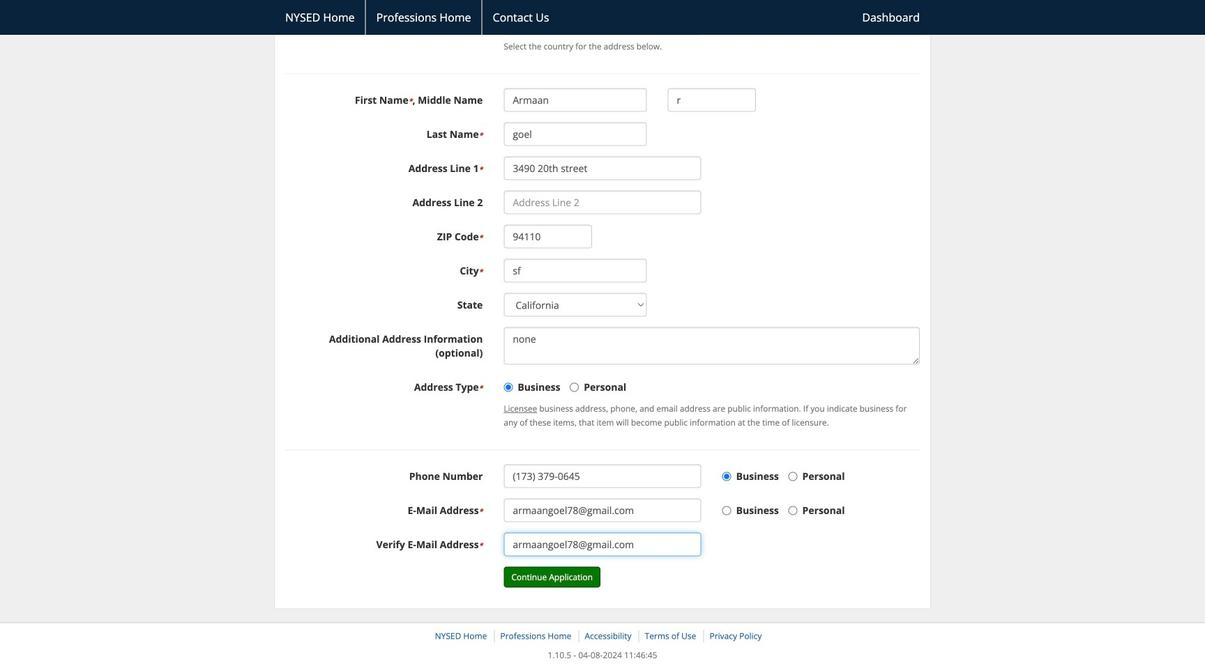 Task type: locate. For each thing, give the bounding box(es) containing it.
Address Line 1 text field
[[504, 157, 701, 180]]

None radio
[[788, 507, 797, 516]]

First Name text field
[[504, 88, 647, 112]]

ZIP Code text field
[[504, 225, 592, 249]]

Please provide your full address if your address would not fit in the fields above. text field
[[504, 328, 920, 365]]

Please re-enter your e-mail address. text field
[[504, 533, 701, 557]]

None submit
[[504, 567, 600, 588]]

Last Name text field
[[504, 123, 647, 146]]

None radio
[[504, 383, 513, 392], [570, 383, 579, 392], [722, 473, 731, 482], [788, 473, 797, 482], [722, 507, 731, 516], [504, 383, 513, 392], [570, 383, 579, 392], [722, 473, 731, 482], [788, 473, 797, 482], [722, 507, 731, 516]]

Middle Name text field
[[668, 88, 756, 112]]

Address Line 2 text field
[[504, 191, 701, 215]]



Task type: describe. For each thing, give the bounding box(es) containing it.
Enter phone number (optional) text field
[[504, 465, 701, 489]]

Email text field
[[504, 499, 701, 523]]

City text field
[[504, 259, 647, 283]]



Task type: vqa. For each thing, say whether or not it's contained in the screenshot.
ENTER PHONE NUMBER (OPTIONAL) text field
yes



